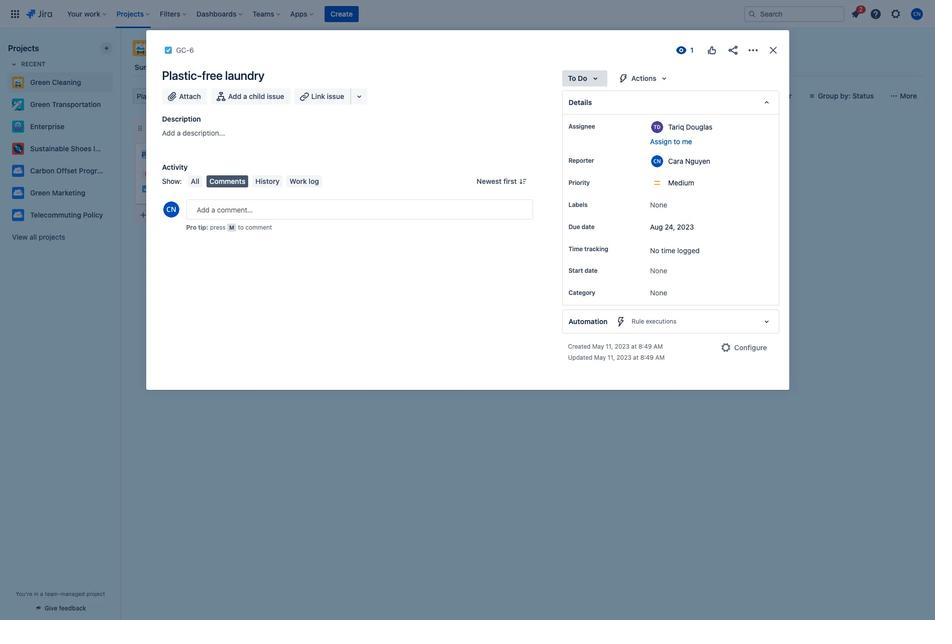 Task type: describe. For each thing, give the bounding box(es) containing it.
2 issue from the left
[[327, 92, 344, 101]]

carbon offset program
[[30, 166, 107, 175]]

0 horizontal spatial cleaning
[[52, 78, 81, 86]]

clear image
[[211, 92, 219, 100]]

0 vertical spatial at
[[631, 343, 637, 350]]

time tracking
[[569, 245, 608, 253]]

close image
[[767, 44, 779, 56]]

you're in a team-managed project
[[16, 590, 105, 597]]

0 vertical spatial am
[[654, 343, 663, 350]]

search image
[[748, 10, 756, 18]]

primary element
[[6, 0, 744, 28]]

task image
[[142, 185, 150, 193]]

laundry
[[225, 68, 264, 82]]

medium image
[[236, 185, 244, 193]]

configure
[[734, 343, 767, 352]]

labels
[[569, 201, 588, 209]]

show:
[[162, 177, 182, 185]]

time
[[661, 246, 675, 255]]

none for start date
[[650, 267, 667, 275]]

carbon
[[30, 166, 54, 175]]

description
[[162, 115, 201, 123]]

labels pin to top. only you can see pinned fields. image
[[590, 201, 598, 209]]

6 for the leftmost 'gc-6' link
[[166, 185, 170, 193]]

0 horizontal spatial gc-6 link
[[154, 185, 170, 193]]

tracking
[[584, 245, 608, 253]]

cara
[[668, 157, 683, 165]]

log
[[309, 177, 319, 185]]

plastic-free laundry dialog
[[146, 30, 789, 390]]

3 none from the top
[[650, 289, 667, 297]]

1 horizontal spatial cleaning
[[188, 41, 235, 55]]

tariq
[[668, 122, 684, 131]]

shoes
[[71, 144, 91, 153]]

details
[[569, 98, 592, 107]]

1 issue from the left
[[267, 92, 284, 101]]

initiative
[[93, 144, 121, 153]]

recent
[[21, 60, 45, 68]]

project
[[86, 590, 105, 597]]

payton hansen image
[[262, 88, 278, 104]]

view all projects
[[12, 233, 65, 241]]

view
[[12, 233, 28, 241]]

pro
[[186, 224, 197, 231]]

summary
[[135, 63, 166, 71]]

nguyen
[[685, 157, 710, 165]]

1 vertical spatial create button
[[133, 206, 269, 224]]

history
[[255, 177, 280, 185]]

tariq douglas image
[[247, 183, 259, 195]]

0 horizontal spatial aug
[[161, 170, 173, 177]]

work log
[[290, 177, 319, 185]]

a for child
[[243, 92, 247, 101]]

0 vertical spatial 11,
[[606, 343, 613, 350]]

work log button
[[287, 175, 322, 187]]

24 aug
[[152, 170, 173, 177]]

1 vertical spatial may
[[594, 354, 606, 361]]

start date
[[569, 267, 598, 275]]

sustainable
[[30, 144, 69, 153]]

no
[[650, 246, 659, 255]]

give feedback
[[45, 605, 86, 612]]

rule executions
[[632, 318, 677, 325]]

telecommuting
[[30, 211, 81, 219]]

list link
[[208, 58, 224, 76]]

24,
[[665, 223, 675, 231]]

you're
[[16, 590, 32, 597]]

1 vertical spatial am
[[655, 354, 665, 361]]

to do 1
[[148, 124, 173, 132]]

telecommuting policy
[[30, 211, 103, 219]]

actions image
[[747, 44, 759, 56]]

telecommuting policy link
[[8, 205, 109, 225]]

view all projects link
[[8, 228, 113, 246]]

plastic-free
[[142, 150, 179, 159]]

green for green cleaning link at the top of the page
[[30, 78, 50, 86]]

do for to do 1
[[158, 125, 166, 131]]

transportation
[[52, 100, 101, 109]]

do for to do
[[578, 74, 587, 82]]

marketing
[[52, 188, 85, 197]]

feedback
[[59, 605, 86, 612]]

configure link
[[714, 340, 773, 356]]

me
[[682, 137, 692, 146]]

gc- for the leftmost 'gc-6' link
[[154, 185, 166, 193]]

projects
[[8, 44, 39, 53]]

cara nguyen image
[[236, 88, 252, 104]]

enterprise
[[30, 122, 64, 131]]

green up summary
[[153, 41, 185, 55]]

newest first
[[477, 177, 517, 185]]

add for add a child issue
[[228, 92, 241, 101]]

no time logged
[[650, 246, 700, 255]]

history button
[[252, 175, 283, 187]]

green for green transportation link
[[30, 100, 50, 109]]

0 vertical spatial 8:49
[[639, 343, 652, 350]]

tariq douglas image
[[249, 88, 265, 104]]

tariq douglas
[[668, 122, 713, 131]]

automation
[[569, 317, 608, 326]]

attach button
[[162, 88, 207, 105]]

assignee
[[569, 123, 595, 130]]

to do button
[[562, 70, 607, 86]]

to do
[[568, 74, 587, 82]]

first
[[503, 177, 517, 185]]

pro tip: press m to comment
[[186, 224, 272, 231]]

green cleaning link
[[8, 72, 109, 92]]

automation element
[[562, 310, 779, 334]]

give
[[45, 605, 57, 612]]

to inside assign to me button
[[674, 137, 680, 146]]



Task type: locate. For each thing, give the bounding box(es) containing it.
menu bar inside plastic-free laundry dialog
[[186, 175, 324, 187]]

free for plastic-free
[[166, 150, 179, 159]]

0 vertical spatial to
[[568, 74, 576, 82]]

newest first button
[[471, 175, 533, 187]]

gc-6 link right task icon
[[176, 44, 194, 56]]

0 horizontal spatial issue
[[267, 92, 284, 101]]

a inside add a child issue button
[[243, 92, 247, 101]]

6 inside plastic-free laundry dialog
[[190, 46, 194, 54]]

green down recent
[[30, 78, 50, 86]]

gc- for the top 'gc-6' link
[[176, 46, 190, 54]]

Search board text field
[[134, 89, 210, 103]]

to left me
[[674, 137, 680, 146]]

aug
[[161, 170, 173, 177], [650, 223, 663, 231]]

all button
[[188, 175, 202, 187]]

all
[[30, 233, 37, 241]]

2 none from the top
[[650, 267, 667, 275]]

a right 1
[[177, 129, 181, 137]]

date
[[582, 223, 595, 231], [585, 267, 598, 275]]

green transportation
[[30, 100, 101, 109]]

0 vertical spatial to
[[674, 137, 680, 146]]

1 horizontal spatial 6
[[190, 46, 194, 54]]

plastic- for plastic-free laundry
[[162, 68, 202, 82]]

1 horizontal spatial gc-6 link
[[176, 44, 194, 56]]

cara nguyen
[[668, 157, 710, 165]]

attach
[[179, 92, 201, 101]]

link
[[311, 92, 325, 101]]

1 vertical spatial gc-
[[154, 185, 166, 193]]

2023 right the updated
[[617, 354, 631, 361]]

reporter pin to top. only you can see pinned fields. image
[[596, 157, 604, 165]]

1 vertical spatial plastic-
[[142, 150, 166, 159]]

11,
[[606, 343, 613, 350], [608, 354, 615, 361]]

newest
[[477, 177, 502, 185]]

gc- right task image
[[154, 185, 166, 193]]

1 vertical spatial 11,
[[608, 354, 615, 361]]

2 vertical spatial a
[[40, 590, 43, 597]]

0 horizontal spatial do
[[158, 125, 166, 131]]

1 horizontal spatial gc-6
[[176, 46, 194, 54]]

0 vertical spatial free
[[202, 68, 223, 82]]

jira image
[[26, 8, 52, 20], [26, 8, 52, 20]]

project
[[512, 63, 535, 71]]

carbon offset program link
[[8, 161, 109, 181]]

updated
[[568, 354, 593, 361]]

policy
[[83, 211, 103, 219]]

1 vertical spatial add
[[162, 129, 175, 137]]

medium
[[668, 178, 694, 187]]

gc-6 inside plastic-free laundry dialog
[[176, 46, 194, 54]]

in
[[34, 590, 39, 597]]

details element
[[562, 90, 779, 115]]

may right created
[[592, 343, 604, 350]]

give feedback button
[[28, 600, 92, 617]]

may right the updated
[[594, 354, 606, 361]]

8:49
[[639, 343, 652, 350], [640, 354, 654, 361]]

0 horizontal spatial to
[[148, 125, 156, 131]]

cleaning up list
[[188, 41, 235, 55]]

collapse recent projects image
[[8, 58, 20, 70]]

gc-6 for the top 'gc-6' link
[[176, 46, 194, 54]]

1 vertical spatial cleaning
[[52, 78, 81, 86]]

rule
[[632, 318, 644, 325]]

may
[[592, 343, 604, 350], [594, 354, 606, 361]]

none up executions
[[650, 289, 667, 297]]

category
[[569, 289, 595, 297]]

0 horizontal spatial gc-
[[154, 185, 166, 193]]

0 horizontal spatial green cleaning
[[30, 78, 81, 86]]

child
[[249, 92, 265, 101]]

0 vertical spatial cleaning
[[188, 41, 235, 55]]

summary link
[[133, 58, 168, 76]]

11, right the updated
[[608, 354, 615, 361]]

menu bar
[[186, 175, 324, 187]]

comment
[[245, 224, 272, 231]]

add right "clear" 'image'
[[228, 92, 241, 101]]

0 horizontal spatial 6
[[166, 185, 170, 193]]

none down no
[[650, 267, 667, 275]]

to inside dropdown button
[[568, 74, 576, 82]]

1 vertical spatial do
[[158, 125, 166, 131]]

calendar
[[234, 63, 264, 71]]

gc- inside plastic-free laundry dialog
[[176, 46, 190, 54]]

aug 24, 2023
[[650, 223, 694, 231]]

1 vertical spatial none
[[650, 267, 667, 275]]

gc-6 down 24 aug
[[154, 185, 170, 193]]

to left 1
[[148, 125, 156, 131]]

2023 right 24, at top
[[677, 223, 694, 231]]

time
[[569, 245, 583, 253]]

at
[[631, 343, 637, 350], [633, 354, 639, 361]]

logged
[[677, 246, 700, 255]]

work
[[290, 177, 307, 185]]

task image
[[164, 46, 172, 54]]

tab list containing board
[[127, 58, 929, 76]]

link issue button
[[294, 88, 351, 105]]

plastic-
[[162, 68, 202, 82], [142, 150, 166, 159]]

8:49 down rule
[[639, 343, 652, 350]]

sustainable shoes initiative link
[[8, 139, 121, 159]]

settings
[[537, 63, 564, 71]]

2023
[[677, 223, 694, 231], [615, 343, 630, 350], [617, 354, 631, 361]]

add for add a description...
[[162, 129, 175, 137]]

0 vertical spatial none
[[650, 200, 667, 209]]

24 august 2023 image
[[144, 170, 152, 178], [144, 170, 152, 178]]

6 for the top 'gc-6' link
[[190, 46, 194, 54]]

0 vertical spatial a
[[243, 92, 247, 101]]

2
[[859, 5, 863, 13]]

gc-6 link down 24 aug
[[154, 185, 170, 193]]

1 vertical spatial green cleaning
[[30, 78, 81, 86]]

0 horizontal spatial gc-6
[[154, 185, 170, 193]]

date right start
[[585, 267, 598, 275]]

2 horizontal spatial a
[[243, 92, 247, 101]]

0 horizontal spatial create button
[[133, 206, 269, 224]]

priority pin to top. only you can see pinned fields. image
[[592, 179, 600, 187]]

1 vertical spatial 6
[[166, 185, 170, 193]]

gc-6 for the leftmost 'gc-6' link
[[154, 185, 170, 193]]

create column image
[[562, 120, 574, 132]]

project settings link
[[510, 58, 566, 76]]

0 horizontal spatial free
[[166, 150, 179, 159]]

0 vertical spatial 6
[[190, 46, 194, 54]]

1 horizontal spatial create button
[[325, 6, 359, 22]]

menu bar containing all
[[186, 175, 324, 187]]

1 horizontal spatial create
[[331, 9, 353, 18]]

free up "clear" 'image'
[[202, 68, 223, 82]]

calendar link
[[232, 58, 266, 76]]

gc-
[[176, 46, 190, 54], [154, 185, 166, 193]]

a for description...
[[177, 129, 181, 137]]

newest first image
[[519, 177, 527, 185]]

1 vertical spatial at
[[633, 354, 639, 361]]

Add a comment… field
[[186, 199, 533, 220]]

plastic- up '24'
[[142, 150, 166, 159]]

1 vertical spatial 8:49
[[640, 354, 654, 361]]

2023 right created
[[615, 343, 630, 350]]

cleaning up green transportation
[[52, 78, 81, 86]]

1 horizontal spatial issue
[[327, 92, 344, 101]]

0 horizontal spatial to
[[238, 224, 244, 231]]

to for to do 1
[[148, 125, 156, 131]]

reporter
[[569, 157, 594, 164]]

1 vertical spatial date
[[585, 267, 598, 275]]

green cleaning up board on the top left of the page
[[153, 41, 235, 55]]

0 vertical spatial gc-6 link
[[176, 44, 194, 56]]

add a child issue
[[228, 92, 284, 101]]

0 vertical spatial aug
[[161, 170, 173, 177]]

plastic- inside dialog
[[162, 68, 202, 82]]

do up details
[[578, 74, 587, 82]]

do
[[578, 74, 587, 82], [158, 125, 166, 131]]

0 vertical spatial create
[[331, 9, 353, 18]]

green up enterprise
[[30, 100, 50, 109]]

do inside dropdown button
[[578, 74, 587, 82]]

1 horizontal spatial to
[[674, 137, 680, 146]]

0 vertical spatial add
[[228, 92, 241, 101]]

green inside green marketing link
[[30, 188, 50, 197]]

1 horizontal spatial to
[[568, 74, 576, 82]]

team-
[[45, 590, 61, 597]]

project settings
[[512, 63, 564, 71]]

gc-6 link
[[176, 44, 194, 56], [154, 185, 170, 193]]

0 vertical spatial date
[[582, 223, 595, 231]]

none
[[650, 200, 667, 209], [650, 267, 667, 275], [650, 289, 667, 297]]

1 none from the top
[[650, 200, 667, 209]]

free inside dialog
[[202, 68, 223, 82]]

0 vertical spatial plastic-
[[162, 68, 202, 82]]

a right in
[[40, 590, 43, 597]]

0 vertical spatial do
[[578, 74, 587, 82]]

0 vertical spatial gc-
[[176, 46, 190, 54]]

6 down 24 aug
[[166, 185, 170, 193]]

create
[[331, 9, 353, 18], [149, 211, 171, 219]]

due date
[[569, 223, 595, 231]]

created may 11, 2023 at 8:49 am updated may 11, 2023 at 8:49 am
[[568, 343, 665, 361]]

gc-6 right task icon
[[176, 46, 194, 54]]

0 vertical spatial green cleaning
[[153, 41, 235, 55]]

0 vertical spatial gc-6
[[176, 46, 194, 54]]

created
[[568, 343, 591, 350]]

do left 1
[[158, 125, 166, 131]]

issue
[[267, 92, 284, 101], [327, 92, 344, 101]]

1 horizontal spatial green cleaning
[[153, 41, 235, 55]]

profile image of cara nguyen image
[[163, 202, 179, 218]]

douglas
[[686, 122, 713, 131]]

2 vertical spatial none
[[650, 289, 667, 297]]

green cleaning
[[153, 41, 235, 55], [30, 78, 81, 86]]

issue left add people icon
[[267, 92, 284, 101]]

program
[[79, 166, 107, 175]]

link web pages and more image
[[353, 90, 365, 103]]

add a child issue button
[[211, 88, 290, 105]]

0 vertical spatial may
[[592, 343, 604, 350]]

create inside primary element
[[331, 9, 353, 18]]

1 vertical spatial gc-6 link
[[154, 185, 170, 193]]

offset
[[56, 166, 77, 175]]

comments
[[209, 177, 245, 185]]

1 vertical spatial create
[[149, 211, 171, 219]]

aug left 24, at top
[[650, 223, 663, 231]]

free
[[202, 68, 223, 82], [166, 150, 179, 159]]

green inside green transportation link
[[30, 100, 50, 109]]

1 vertical spatial to
[[148, 125, 156, 131]]

1 vertical spatial a
[[177, 129, 181, 137]]

gc- left copy link to issue icon
[[176, 46, 190, 54]]

link issue
[[311, 92, 344, 101]]

board
[[178, 63, 198, 71]]

do inside to do 1
[[158, 125, 166, 131]]

0 vertical spatial 2023
[[677, 223, 694, 231]]

2 vertical spatial 2023
[[617, 354, 631, 361]]

add inside button
[[228, 92, 241, 101]]

sustainable shoes initiative
[[30, 144, 121, 153]]

projects
[[39, 233, 65, 241]]

1 horizontal spatial a
[[177, 129, 181, 137]]

to inside to do 1
[[148, 125, 156, 131]]

green inside green cleaning link
[[30, 78, 50, 86]]

activity
[[162, 163, 188, 171]]

executions
[[646, 318, 677, 325]]

none for labels
[[650, 200, 667, 209]]

date for start date
[[585, 267, 598, 275]]

0 horizontal spatial a
[[40, 590, 43, 597]]

tab list
[[127, 58, 929, 76]]

0 vertical spatial create button
[[325, 6, 359, 22]]

green transportation link
[[8, 94, 109, 115]]

copy link to issue image
[[192, 46, 200, 54]]

add down description
[[162, 129, 175, 137]]

green
[[153, 41, 185, 55], [30, 78, 50, 86], [30, 100, 50, 109], [30, 188, 50, 197]]

1 horizontal spatial add
[[228, 92, 241, 101]]

add people image
[[284, 90, 296, 102]]

m
[[229, 224, 234, 231]]

share image
[[727, 44, 739, 56]]

1 vertical spatial to
[[238, 224, 244, 231]]

comments button
[[206, 175, 248, 187]]

none up 24, at top
[[650, 200, 667, 209]]

1 vertical spatial aug
[[650, 223, 663, 231]]

6 up board on the top left of the page
[[190, 46, 194, 54]]

date right due
[[582, 223, 595, 231]]

add
[[228, 92, 241, 101], [162, 129, 175, 137]]

0 horizontal spatial create
[[149, 211, 171, 219]]

aug right '24'
[[161, 170, 173, 177]]

green down carbon
[[30, 188, 50, 197]]

plastic- for plastic-free
[[142, 150, 166, 159]]

green marketing link
[[8, 183, 109, 203]]

aug inside plastic-free laundry dialog
[[650, 223, 663, 231]]

enterprise link
[[8, 117, 109, 137]]

a left the child
[[243, 92, 247, 101]]

1 horizontal spatial free
[[202, 68, 223, 82]]

plastic- up attach button
[[162, 68, 202, 82]]

0 horizontal spatial add
[[162, 129, 175, 137]]

vote options: no one has voted for this issue yet. image
[[706, 44, 718, 56]]

press
[[210, 224, 226, 231]]

1 horizontal spatial gc-
[[176, 46, 190, 54]]

Search field
[[744, 6, 845, 22]]

1 horizontal spatial do
[[578, 74, 587, 82]]

issue right link
[[327, 92, 344, 101]]

to for to do
[[568, 74, 576, 82]]

free for plastic-free laundry
[[202, 68, 223, 82]]

list
[[210, 63, 222, 71]]

1 vertical spatial 2023
[[615, 343, 630, 350]]

create button inside primary element
[[325, 6, 359, 22]]

1 horizontal spatial aug
[[650, 223, 663, 231]]

free up the activity
[[166, 150, 179, 159]]

8:49 down "rule executions"
[[640, 354, 654, 361]]

1 vertical spatial gc-6
[[154, 185, 170, 193]]

all
[[191, 177, 199, 185]]

create banner
[[0, 0, 935, 28]]

green for green marketing link
[[30, 188, 50, 197]]

tip:
[[198, 224, 208, 231]]

11, right created
[[606, 343, 613, 350]]

to right m
[[238, 224, 244, 231]]

1 vertical spatial free
[[166, 150, 179, 159]]

date for due date
[[582, 223, 595, 231]]

to up details
[[568, 74, 576, 82]]

assign
[[650, 137, 672, 146]]

due
[[569, 223, 580, 231]]

green cleaning up green transportation link
[[30, 78, 81, 86]]



Task type: vqa. For each thing, say whether or not it's contained in the screenshot.
'Nguyen' at the right top of page
yes



